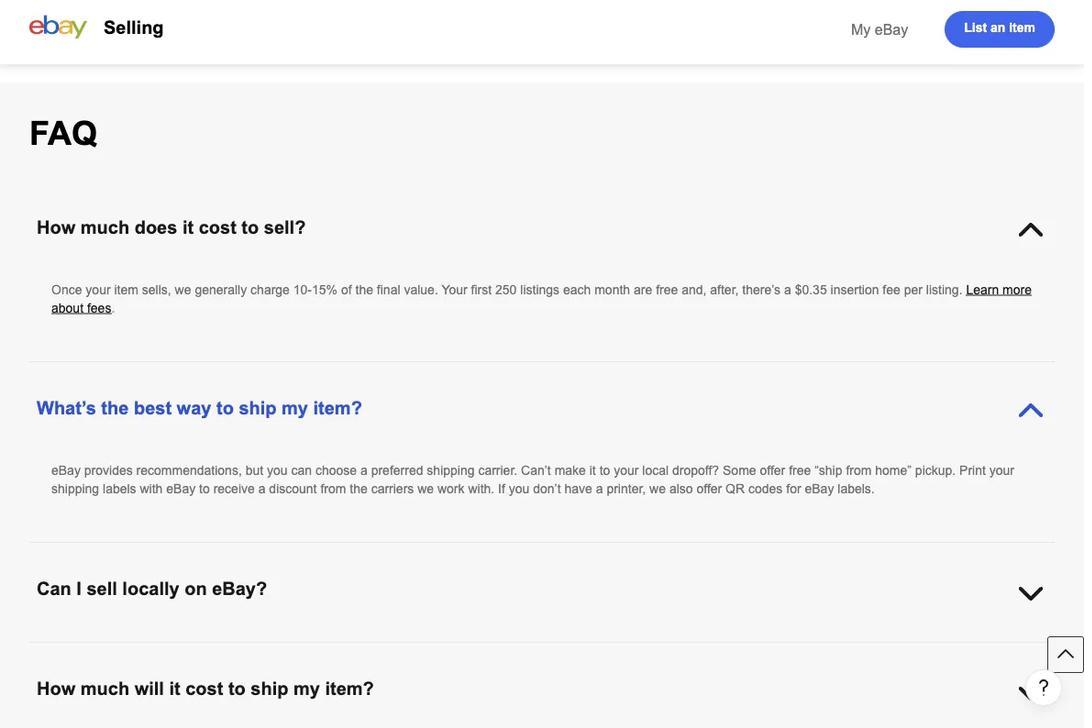 Task type: vqa. For each thing, say whether or not it's contained in the screenshot.
Retro for Air Jordan 11 Retro DMP Gratitude MEN CT8012-170 GS 378038-170 IN HAND SHIP NOW
no



Task type: locate. For each thing, give the bounding box(es) containing it.
receive inside ebay provides recommendations, but you can choose a preferred shipping carrier. can't make it to your local dropoff? some offer free "ship from home" pickup. print your shipping labels with ebay to receive a discount from the carriers we work with. if you don't have a printer, we also offer qr codes for ebay labels.
[[213, 482, 255, 496]]

ebay right my
[[875, 21, 908, 38]]

0 vertical spatial offer
[[760, 463, 785, 477]]

your
[[442, 283, 468, 297]]

it left in
[[426, 644, 432, 658]]

my
[[282, 398, 308, 418], [294, 679, 320, 699]]

1 horizontal spatial item
[[1009, 21, 1036, 35]]

an
[[991, 21, 1006, 35]]

item up .
[[114, 283, 138, 297]]

to right way
[[216, 398, 234, 418]]

your right print
[[990, 463, 1015, 477]]

receive down but
[[213, 482, 255, 496]]

1 vertical spatial receive
[[707, 644, 749, 658]]

you right but
[[267, 463, 288, 477]]

ship
[[239, 398, 277, 418], [251, 679, 288, 699]]

from down choose
[[321, 482, 346, 496]]

your up printer,
[[614, 463, 639, 477]]

2 vertical spatial offer
[[255, 644, 280, 658]]

of
[[341, 283, 352, 297]]

1 vertical spatial once
[[545, 644, 576, 658]]

your left listing,
[[138, 644, 163, 658]]

we left the work
[[418, 482, 434, 496]]

free right are
[[656, 283, 678, 297]]

with right labels
[[140, 482, 163, 496]]

qr inside ebay provides recommendations, but you can choose a preferred shipping carrier. can't make it to your local dropoff? some offer free "ship from home" pickup. print your shipping labels with ebay to receive a discount from the carriers we work with. if you don't have a printer, we also offer qr codes for ebay labels.
[[726, 482, 745, 496]]

confirm
[[217, 662, 259, 677]]

1 vertical spatial item
[[114, 283, 138, 297]]

some
[[723, 463, 756, 477]]

1 vertical spatial free
[[789, 463, 811, 477]]

once
[[51, 283, 82, 297], [545, 644, 576, 658]]

can inside ebay provides recommendations, but you can choose a preferred shipping carrier. can't make it to your local dropoff? some offer free "ship from home" pickup. print your shipping labels with ebay to receive a discount from the carriers we work with. if you don't have a printer, we also offer qr codes for ebay labels.
[[291, 463, 312, 477]]

how down 'scan'
[[37, 679, 75, 699]]

can up confirm
[[231, 644, 251, 658]]

cost for will
[[186, 679, 223, 699]]

much down enter
[[81, 679, 129, 699]]

your up fees
[[86, 283, 111, 297]]

much for does
[[81, 217, 129, 238]]

1 vertical spatial with
[[130, 662, 153, 677]]

qr down some
[[726, 482, 745, 496]]

0 vertical spatial once
[[51, 283, 82, 297]]

shipping right in
[[449, 644, 497, 658]]

when creating your listing, you can offer local pickup by selecting it in shipping details. once the buyer pays, they'll receive a qr code and a 6-digit code, which you can scan or enter with the app to confirm the sale.
[[51, 644, 1008, 677]]

about
[[51, 301, 84, 315]]

to up printer,
[[600, 463, 610, 477]]

0 vertical spatial receive
[[213, 482, 255, 496]]

0 vertical spatial qr
[[726, 482, 745, 496]]

can i sell locally on ebay?
[[37, 579, 267, 599]]

the left "buyer"
[[579, 644, 597, 658]]

with.
[[468, 482, 495, 496]]

list an item
[[964, 21, 1036, 35]]

from up labels.
[[846, 463, 872, 477]]

0 horizontal spatial offer
[[255, 644, 280, 658]]

1 horizontal spatial qr
[[763, 644, 782, 658]]

ebay down recommendations,
[[166, 482, 196, 496]]

listings
[[520, 283, 560, 297]]

1 vertical spatial item?
[[325, 679, 374, 699]]

offer down 'dropoff?'
[[697, 482, 722, 496]]

you up confirm
[[206, 644, 227, 658]]

can up discount
[[291, 463, 312, 477]]

0 horizontal spatial local
[[284, 644, 310, 658]]

0 vertical spatial free
[[656, 283, 678, 297]]

250
[[495, 283, 517, 297]]

to right app
[[203, 662, 213, 677]]

item for your
[[114, 283, 138, 297]]

item
[[1009, 21, 1036, 35], [114, 283, 138, 297]]

app
[[178, 662, 199, 677]]

the left best
[[101, 398, 129, 418]]

0 vertical spatial from
[[846, 463, 872, 477]]

2 horizontal spatial offer
[[760, 463, 785, 477]]

a left 6-
[[842, 644, 849, 658]]

to down recommendations,
[[199, 482, 210, 496]]

how up the 'about'
[[37, 217, 75, 238]]

.
[[111, 301, 115, 315]]

it down app
[[169, 679, 180, 699]]

0 vertical spatial local
[[642, 463, 669, 477]]

the
[[355, 283, 373, 297], [101, 398, 129, 418], [350, 482, 368, 496], [579, 644, 597, 658], [156, 662, 174, 677], [263, 662, 281, 677]]

how for how much does it cost to sell?
[[37, 217, 75, 238]]

selecting
[[372, 644, 422, 658]]

0 horizontal spatial receive
[[213, 482, 255, 496]]

can right the which
[[987, 644, 1008, 658]]

we right sells,
[[175, 283, 191, 297]]

1 horizontal spatial receive
[[707, 644, 749, 658]]

ebay down "ship
[[805, 482, 834, 496]]

to down confirm
[[228, 679, 246, 699]]

and
[[817, 644, 839, 658]]

2 horizontal spatial we
[[650, 482, 666, 496]]

free up for
[[789, 463, 811, 477]]

cost down app
[[186, 679, 223, 699]]

they'll
[[671, 644, 704, 658]]

it
[[182, 217, 194, 238], [590, 463, 596, 477], [426, 644, 432, 658], [169, 679, 180, 699]]

cost
[[199, 217, 236, 238], [186, 679, 223, 699]]

once up the 'about'
[[51, 283, 82, 297]]

local up printer,
[[642, 463, 669, 477]]

a right choose
[[360, 463, 368, 477]]

shipping down "provides"
[[51, 482, 99, 496]]

ship down sale.
[[251, 679, 288, 699]]

0 vertical spatial item
[[1009, 21, 1036, 35]]

1 horizontal spatial offer
[[697, 482, 722, 496]]

cost for does
[[199, 217, 236, 238]]

0 horizontal spatial we
[[175, 283, 191, 297]]

can
[[291, 463, 312, 477], [231, 644, 251, 658], [987, 644, 1008, 658]]

if
[[498, 482, 505, 496]]

with
[[140, 482, 163, 496], [130, 662, 153, 677]]

help, opens dialogs image
[[1035, 679, 1053, 697]]

1 vertical spatial offer
[[697, 482, 722, 496]]

selling
[[104, 17, 164, 38]]

0 vertical spatial much
[[81, 217, 129, 238]]

local up sale.
[[284, 644, 310, 658]]

1 horizontal spatial free
[[789, 463, 811, 477]]

we left also
[[650, 482, 666, 496]]

1 horizontal spatial local
[[642, 463, 669, 477]]

0 vertical spatial with
[[140, 482, 163, 496]]

the down choose
[[350, 482, 368, 496]]

it right make
[[590, 463, 596, 477]]

how much will it cost to ship my item?
[[37, 679, 374, 699]]

0 horizontal spatial free
[[656, 283, 678, 297]]

home"
[[875, 463, 912, 477]]

discount
[[269, 482, 317, 496]]

1 horizontal spatial once
[[545, 644, 576, 658]]

1 how from the top
[[37, 217, 75, 238]]

0 vertical spatial cost
[[199, 217, 236, 238]]

list an item link
[[945, 11, 1055, 48]]

code
[[786, 644, 814, 658]]

insertion
[[831, 283, 879, 297]]

1 vertical spatial much
[[81, 679, 129, 699]]

0 horizontal spatial item
[[114, 283, 138, 297]]

0 vertical spatial item?
[[313, 398, 362, 418]]

2 much from the top
[[81, 679, 129, 699]]

my down sale.
[[294, 679, 320, 699]]

it inside the when creating your listing, you can offer local pickup by selecting it in shipping details. once the buyer pays, they'll receive a qr code and a 6-digit code, which you can scan or enter with the app to confirm the sale.
[[426, 644, 432, 658]]

the left app
[[156, 662, 174, 677]]

1 vertical spatial qr
[[763, 644, 782, 658]]

item? down 'by'
[[325, 679, 374, 699]]

can for ebay?
[[231, 644, 251, 658]]

item right an on the top
[[1009, 21, 1036, 35]]

0 vertical spatial how
[[37, 217, 75, 238]]

ebay
[[875, 21, 908, 38], [51, 463, 81, 477], [166, 482, 196, 496], [805, 482, 834, 496]]

offer inside the when creating your listing, you can offer local pickup by selecting it in shipping details. once the buyer pays, they'll receive a qr code and a 6-digit code, which you can scan or enter with the app to confirm the sale.
[[255, 644, 280, 658]]

it right does
[[182, 217, 194, 238]]

local
[[642, 463, 669, 477], [284, 644, 310, 658]]

ship up but
[[239, 398, 277, 418]]

much left does
[[81, 217, 129, 238]]

local inside ebay provides recommendations, but you can choose a preferred shipping carrier. can't make it to your local dropoff? some offer free "ship from home" pickup. print your shipping labels with ebay to receive a discount from the carriers we work with. if you don't have a printer, we also offer qr codes for ebay labels.
[[642, 463, 669, 477]]

shipping up the work
[[427, 463, 475, 477]]

sale.
[[284, 662, 311, 677]]

1 vertical spatial local
[[284, 644, 310, 658]]

item? up choose
[[313, 398, 362, 418]]

1 vertical spatial from
[[321, 482, 346, 496]]

from
[[846, 463, 872, 477], [321, 482, 346, 496]]

free inside ebay provides recommendations, but you can choose a preferred shipping carrier. can't make it to your local dropoff? some offer free "ship from home" pickup. print your shipping labels with ebay to receive a discount from the carriers we work with. if you don't have a printer, we also offer qr codes for ebay labels.
[[789, 463, 811, 477]]

offer up the codes
[[760, 463, 785, 477]]

to inside the when creating your listing, you can offer local pickup by selecting it in shipping details. once the buyer pays, they'll receive a qr code and a 6-digit code, which you can scan or enter with the app to confirm the sale.
[[203, 662, 213, 677]]

a
[[784, 283, 791, 297], [360, 463, 368, 477], [258, 482, 266, 496], [596, 482, 603, 496], [752, 644, 759, 658], [842, 644, 849, 658]]

carrier.
[[478, 463, 518, 477]]

my up discount
[[282, 398, 308, 418]]

how
[[37, 217, 75, 238], [37, 679, 75, 699]]

once inside the when creating your listing, you can offer local pickup by selecting it in shipping details. once the buyer pays, they'll receive a qr code and a 6-digit code, which you can scan or enter with the app to confirm the sale.
[[545, 644, 576, 658]]

item?
[[313, 398, 362, 418], [325, 679, 374, 699]]

i
[[76, 579, 82, 599]]

receive right they'll
[[707, 644, 749, 658]]

you
[[267, 463, 288, 477], [509, 482, 530, 496], [206, 644, 227, 658], [963, 644, 983, 658]]

listing.
[[926, 283, 963, 297]]

we
[[175, 283, 191, 297], [418, 482, 434, 496], [650, 482, 666, 496]]

qr left code
[[763, 644, 782, 658]]

2 how from the top
[[37, 679, 75, 699]]

0 horizontal spatial can
[[231, 644, 251, 658]]

shipping
[[427, 463, 475, 477], [51, 482, 99, 496], [449, 644, 497, 658]]

1 horizontal spatial can
[[291, 463, 312, 477]]

1 vertical spatial how
[[37, 679, 75, 699]]

details.
[[501, 644, 542, 658]]

0 vertical spatial shipping
[[427, 463, 475, 477]]

cost right does
[[199, 217, 236, 238]]

offer
[[760, 463, 785, 477], [697, 482, 722, 496], [255, 644, 280, 658]]

1 much from the top
[[81, 217, 129, 238]]

your
[[86, 283, 111, 297], [614, 463, 639, 477], [990, 463, 1015, 477], [138, 644, 163, 658]]

once right details. on the left bottom of the page
[[545, 644, 576, 658]]

with up the will
[[130, 662, 153, 677]]

0 horizontal spatial qr
[[726, 482, 745, 496]]

offer up confirm
[[255, 644, 280, 658]]

2 vertical spatial shipping
[[449, 644, 497, 658]]

1 vertical spatial cost
[[186, 679, 223, 699]]

learn more about fees link
[[51, 283, 1032, 315]]

faq
[[29, 115, 97, 151]]



Task type: describe. For each thing, give the bounding box(es) containing it.
your inside the when creating your listing, you can offer local pickup by selecting it in shipping details. once the buyer pays, they'll receive a qr code and a 6-digit code, which you can scan or enter with the app to confirm the sale.
[[138, 644, 163, 658]]

more
[[1003, 283, 1032, 297]]

enter
[[97, 662, 126, 677]]

how much does it cost to sell?
[[37, 217, 306, 238]]

can
[[37, 579, 71, 599]]

generally
[[195, 283, 247, 297]]

the inside ebay provides recommendations, but you can choose a preferred shipping carrier. can't make it to your local dropoff? some offer free "ship from home" pickup. print your shipping labels with ebay to receive a discount from the carriers we work with. if you don't have a printer, we also offer qr codes for ebay labels.
[[350, 482, 368, 496]]

labels
[[103, 482, 136, 496]]

$0.35
[[795, 283, 827, 297]]

but
[[246, 463, 263, 477]]

are
[[634, 283, 652, 297]]

also
[[670, 482, 693, 496]]

carriers
[[371, 482, 414, 496]]

0 horizontal spatial from
[[321, 482, 346, 496]]

list
[[964, 21, 987, 35]]

can't
[[521, 463, 551, 477]]

fees
[[87, 301, 111, 315]]

have
[[565, 482, 592, 496]]

with inside the when creating your listing, you can offer local pickup by selecting it in shipping details. once the buyer pays, they'll receive a qr code and a 6-digit code, which you can scan or enter with the app to confirm the sale.
[[130, 662, 153, 677]]

0 vertical spatial my
[[282, 398, 308, 418]]

with inside ebay provides recommendations, but you can choose a preferred shipping carrier. can't make it to your local dropoff? some offer free "ship from home" pickup. print your shipping labels with ebay to receive a discount from the carriers we work with. if you don't have a printer, we also offer qr codes for ebay labels.
[[140, 482, 163, 496]]

first
[[471, 283, 492, 297]]

learn
[[966, 283, 999, 297]]

work
[[438, 482, 465, 496]]

ebay provides recommendations, but you can choose a preferred shipping carrier. can't make it to your local dropoff? some offer free "ship from home" pickup. print your shipping labels with ebay to receive a discount from the carriers we work with. if you don't have a printer, we also offer qr codes for ebay labels.
[[51, 463, 1015, 496]]

15%
[[312, 283, 338, 297]]

0 horizontal spatial once
[[51, 283, 82, 297]]

after,
[[710, 283, 739, 297]]

buyer
[[601, 644, 633, 658]]

you right the which
[[963, 644, 983, 658]]

value.
[[404, 283, 438, 297]]

for
[[786, 482, 801, 496]]

the left sale.
[[263, 662, 281, 677]]

1 horizontal spatial from
[[846, 463, 872, 477]]

listing,
[[166, 644, 203, 658]]

best
[[134, 398, 172, 418]]

provides
[[84, 463, 133, 477]]

print
[[960, 463, 986, 477]]

ebay left "provides"
[[51, 463, 81, 477]]

receive inside the when creating your listing, you can offer local pickup by selecting it in shipping details. once the buyer pays, they'll receive a qr code and a 6-digit code, which you can scan or enter with the app to confirm the sale.
[[707, 644, 749, 658]]

will
[[135, 679, 164, 699]]

free for what's the best way to ship my item?
[[789, 463, 811, 477]]

dropoff?
[[672, 463, 719, 477]]

my ebay link
[[851, 21, 908, 38]]

item for an
[[1009, 21, 1036, 35]]

the right of
[[355, 283, 373, 297]]

can for ship
[[291, 463, 312, 477]]

0 vertical spatial ship
[[239, 398, 277, 418]]

learn more about fees
[[51, 283, 1032, 315]]

printer,
[[607, 482, 646, 496]]

much for will
[[81, 679, 129, 699]]

and,
[[682, 283, 707, 297]]

codes
[[749, 482, 783, 496]]

my ebay
[[851, 21, 908, 38]]

way
[[177, 398, 211, 418]]

"ship
[[815, 463, 843, 477]]

in
[[436, 644, 446, 658]]

which
[[926, 644, 959, 658]]

local inside the when creating your listing, you can offer local pickup by selecting it in shipping details. once the buyer pays, they'll receive a qr code and a 6-digit code, which you can scan or enter with the app to confirm the sale.
[[284, 644, 310, 658]]

1 vertical spatial ship
[[251, 679, 288, 699]]

per
[[904, 283, 923, 297]]

1 vertical spatial my
[[294, 679, 320, 699]]

or
[[82, 662, 93, 677]]

you right the if
[[509, 482, 530, 496]]

my
[[851, 21, 871, 38]]

6-
[[853, 644, 864, 658]]

locally
[[122, 579, 179, 599]]

sell
[[87, 579, 117, 599]]

choose
[[315, 463, 357, 477]]

2 horizontal spatial can
[[987, 644, 1008, 658]]

sells,
[[142, 283, 171, 297]]

pickup.
[[915, 463, 956, 477]]

recommendations,
[[136, 463, 242, 477]]

digit
[[864, 644, 888, 658]]

fee
[[883, 283, 901, 297]]

when
[[51, 644, 85, 658]]

pickup
[[314, 644, 351, 658]]

make
[[555, 463, 586, 477]]

a right have
[[596, 482, 603, 496]]

once your item sells, we generally charge 10-15% of the final value. your first 250 listings each month are free and, after, there's a $0.35 insertion fee per listing.
[[51, 283, 966, 297]]

preferred
[[371, 463, 423, 477]]

1 vertical spatial shipping
[[51, 482, 99, 496]]

final
[[377, 283, 400, 297]]

a down but
[[258, 482, 266, 496]]

charge
[[251, 283, 290, 297]]

there's
[[742, 283, 781, 297]]

scan
[[51, 662, 79, 677]]

to left sell?
[[242, 217, 259, 238]]

it inside ebay provides recommendations, but you can choose a preferred shipping carrier. can't make it to your local dropoff? some offer free "ship from home" pickup. print your shipping labels with ebay to receive a discount from the carriers we work with. if you don't have a printer, we also offer qr codes for ebay labels.
[[590, 463, 596, 477]]

month
[[595, 283, 630, 297]]

labels.
[[838, 482, 875, 496]]

a left "$0.35"
[[784, 283, 791, 297]]

pays,
[[636, 644, 667, 658]]

ebay?
[[212, 579, 267, 599]]

qr inside the when creating your listing, you can offer local pickup by selecting it in shipping details. once the buyer pays, they'll receive a qr code and a 6-digit code, which you can scan or enter with the app to confirm the sale.
[[763, 644, 782, 658]]

each
[[563, 283, 591, 297]]

1 horizontal spatial we
[[418, 482, 434, 496]]

10-
[[293, 283, 312, 297]]

shipping inside the when creating your listing, you can offer local pickup by selecting it in shipping details. once the buyer pays, they'll receive a qr code and a 6-digit code, which you can scan or enter with the app to confirm the sale.
[[449, 644, 497, 658]]

what's
[[37, 398, 96, 418]]

how for how much will it cost to ship my item?
[[37, 679, 75, 699]]

code,
[[891, 644, 923, 658]]

free for how much does it cost to sell?
[[656, 283, 678, 297]]

by
[[355, 644, 368, 658]]

sell?
[[264, 217, 306, 238]]

on
[[185, 579, 207, 599]]

what's the best way to ship my item?
[[37, 398, 362, 418]]

does
[[135, 217, 177, 238]]

creating
[[88, 644, 134, 658]]

a left code
[[752, 644, 759, 658]]



